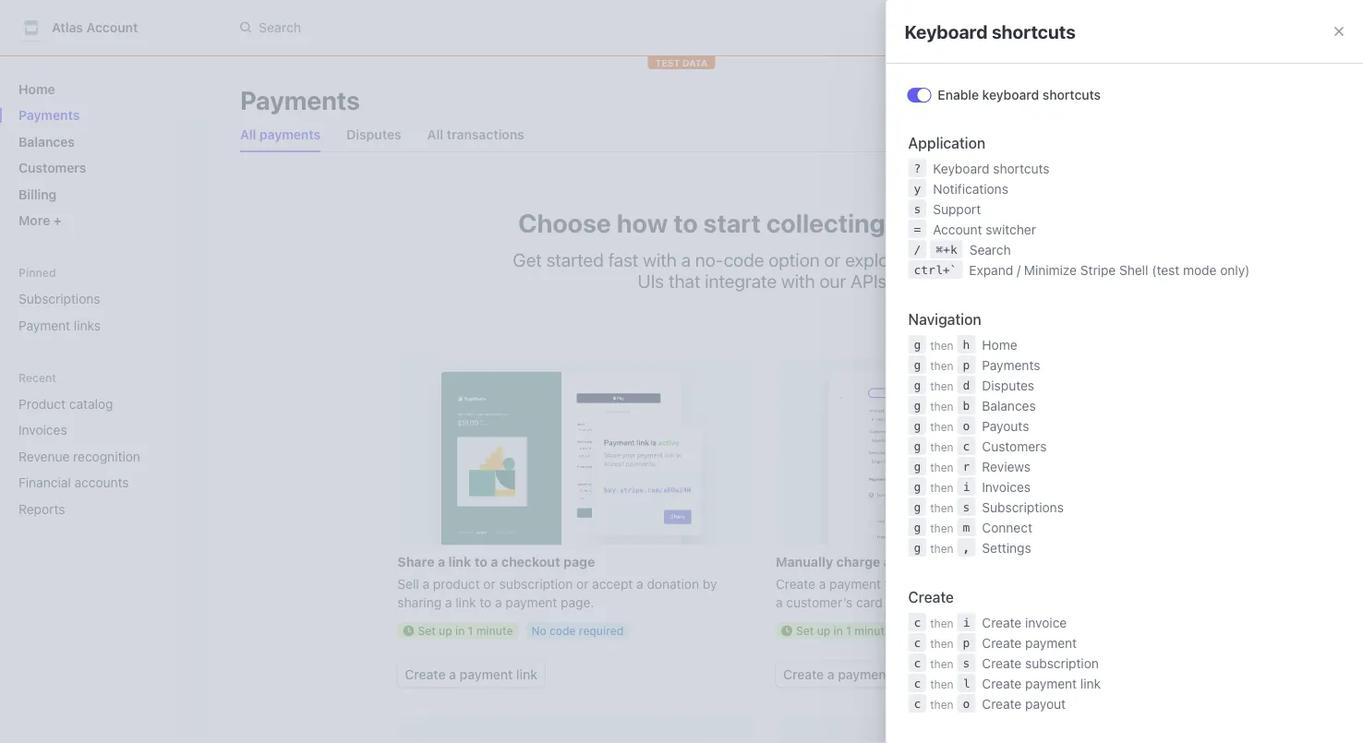 Task type: describe. For each thing, give the bounding box(es) containing it.
1 horizontal spatial payments
[[240, 85, 360, 115]]

reports
[[18, 502, 65, 517]]

create for create a payment link
[[405, 667, 446, 682]]

application
[[908, 134, 986, 151]]

the
[[916, 576, 935, 591]]

c for create payment
[[914, 636, 921, 650]]

customer's
[[786, 595, 853, 610]]

shell
[[1119, 263, 1149, 278]]

accounts
[[74, 475, 129, 490]]

0 vertical spatial to
[[674, 207, 698, 238]]

then for create payment link
[[930, 679, 954, 692]]

s for create subscription
[[963, 656, 970, 670]]

all payments
[[240, 127, 321, 142]]

create for create payment link
[[982, 677, 1022, 692]]

all transactions
[[427, 127, 524, 142]]

create for create
[[908, 588, 954, 606]]

home inside core navigation links element
[[18, 81, 55, 97]]

m
[[963, 520, 970, 534]]

c for create payment link
[[914, 677, 921, 690]]

then for create payout
[[930, 699, 954, 712]]

enable
[[938, 87, 979, 103]]

g then m
[[914, 520, 970, 536]]

create for create payout
[[982, 697, 1022, 712]]

0 vertical spatial mode
[[1068, 20, 1103, 35]]

only)
[[1220, 263, 1250, 278]]

atlas
[[52, 20, 83, 35]]

create subscription
[[982, 656, 1099, 672]]

test
[[655, 57, 680, 68]]

1 horizontal spatial invoices
[[982, 480, 1031, 495]]

set for sell a product or subscription or accept a donation by sharing a link to a payment page.
[[418, 625, 436, 638]]

recent navigation links element
[[0, 370, 203, 524]]

Search search field
[[229, 11, 750, 45]]

create for create subscription
[[982, 656, 1022, 672]]

g for payouts
[[914, 419, 921, 433]]

subscriptions link
[[11, 284, 188, 314]]

minimize
[[1024, 263, 1077, 278]]

product
[[18, 396, 66, 412]]

manually
[[776, 554, 833, 569]]

manually
[[1025, 576, 1078, 591]]

1 horizontal spatial account
[[933, 222, 982, 237]]

disputes link
[[339, 122, 409, 148]]

payment
[[18, 318, 70, 333]]

0 horizontal spatial or
[[484, 576, 496, 591]]

recognition
[[73, 449, 140, 464]]

sell
[[398, 576, 419, 591]]

2 horizontal spatial payments
[[982, 358, 1040, 373]]

g then ,
[[914, 541, 970, 556]]

pinned element
[[11, 284, 188, 340]]

?
[[914, 161, 921, 175]]

customer
[[895, 554, 955, 569]]

choose how to start collecting payments
[[518, 207, 1011, 238]]

a inside get started fast with a no-code option or explore customizable uis that integrate with our apis.
[[681, 248, 691, 270]]

1 horizontal spatial or
[[576, 576, 589, 591]]

payment inside share a link to a checkout page sell a product or subscription or accept a donation by sharing a link to a payment page.
[[506, 595, 557, 610]]

all transactions link
[[420, 122, 532, 148]]

product
[[433, 576, 480, 591]]

g for connect
[[914, 520, 921, 534]]

1 horizontal spatial disputes
[[982, 378, 1035, 394]]

connect
[[982, 521, 1033, 536]]

required for subscription
[[579, 625, 624, 638]]

1 horizontal spatial balances
[[982, 399, 1036, 414]]

1 horizontal spatial payments
[[891, 207, 1011, 238]]

then for payments
[[930, 360, 954, 373]]

atlas account
[[52, 20, 138, 35]]

ctrl+`
[[914, 263, 957, 277]]

integrate
[[705, 270, 777, 292]]

required for manually
[[957, 625, 1002, 638]]

no for create a payment
[[910, 625, 925, 638]]

code for manually charge a customer create a payment from the dashboard by manually entering a customer's card information.
[[928, 625, 954, 638]]

financial accounts
[[18, 475, 129, 490]]

enable keyboard shortcuts
[[938, 87, 1101, 103]]

g for balances
[[914, 399, 921, 412]]

1 for checkout
[[468, 625, 473, 638]]

1 for a
[[846, 625, 852, 638]]

explore
[[845, 248, 905, 270]]

c then p
[[914, 636, 970, 651]]

1 horizontal spatial mode
[[1183, 263, 1217, 278]]

⌘+k
[[936, 242, 958, 256]]

catalog
[[69, 396, 113, 412]]

fast
[[608, 248, 639, 270]]

1 horizontal spatial with
[[781, 270, 815, 292]]

p for create
[[963, 636, 970, 650]]

developers
[[947, 20, 1017, 35]]

get
[[513, 248, 542, 270]]

test mode
[[1039, 20, 1103, 35]]

page
[[564, 554, 595, 569]]

switcher
[[986, 222, 1036, 237]]

set up in 1 minute for create
[[796, 625, 891, 638]]

start
[[704, 207, 761, 238]]

get started fast with a no-code option or explore customizable uis that integrate with our apis.
[[513, 248, 1017, 292]]

create inside manually charge a customer create a payment from the dashboard by manually entering a customer's card information.
[[776, 576, 816, 591]]

option
[[769, 248, 820, 270]]

in for a
[[455, 625, 465, 638]]

payout
[[1025, 697, 1066, 712]]

c then i
[[914, 616, 970, 631]]

then for balances
[[930, 401, 954, 414]]

p for navigation
[[963, 358, 970, 372]]

recent
[[18, 371, 56, 384]]

apis.
[[851, 270, 892, 292]]

then for settings
[[930, 543, 954, 556]]

developers link
[[940, 13, 1024, 42]]

or inside get started fast with a no-code option or explore customizable uis that integrate with our apis.
[[824, 248, 841, 270]]

home link
[[11, 74, 188, 104]]

g for reviews
[[914, 460, 921, 473]]

g for settings
[[914, 541, 921, 555]]

revenue
[[18, 449, 70, 464]]

then for invoices
[[930, 482, 954, 495]]

set for create a payment from the dashboard by manually entering a customer's card information.
[[796, 625, 814, 638]]

all for all payments
[[240, 127, 256, 142]]

payment links link
[[11, 310, 188, 340]]

no code required for manually charge a customer
[[910, 625, 1002, 638]]

o for create
[[963, 697, 970, 711]]

g then r
[[914, 460, 970, 475]]

no-
[[695, 248, 724, 270]]

share a link to a checkout page sell a product or subscription or accept a donation by sharing a link to a payment page.
[[398, 554, 717, 610]]

subscriptions inside pinned element
[[18, 291, 100, 307]]

0 horizontal spatial with
[[643, 248, 677, 270]]

payments link
[[11, 100, 188, 130]]

1 vertical spatial shortcuts
[[1043, 87, 1101, 103]]

customizable
[[909, 248, 1017, 270]]

customers link
[[11, 153, 188, 183]]

account switcher
[[933, 222, 1036, 237]]

0 vertical spatial keyboard shortcuts
[[905, 20, 1076, 42]]

page.
[[561, 595, 594, 610]]

that
[[669, 270, 701, 292]]

transactions
[[447, 127, 524, 142]]

then for subscriptions
[[930, 503, 954, 515]]

settings
[[982, 541, 1032, 556]]

c then s
[[914, 656, 970, 672]]

c for create payout
[[914, 697, 921, 711]]

expand
[[969, 263, 1013, 278]]

no for create a payment link
[[531, 625, 546, 638]]

donation
[[647, 576, 699, 591]]

payment links
[[18, 318, 101, 333]]

1 horizontal spatial subscription
[[1025, 656, 1099, 672]]

navigation
[[908, 310, 982, 328]]

then for payouts
[[930, 421, 954, 434]]

create for create invoice
[[982, 616, 1022, 631]]

2 vertical spatial to
[[480, 595, 492, 610]]

create for create a payment
[[783, 667, 824, 682]]

payouts
[[982, 419, 1029, 434]]

then for customers
[[930, 442, 954, 454]]

subscription inside share a link to a checkout page sell a product or subscription or accept a donation by sharing a link to a payment page.
[[499, 576, 573, 591]]

manually charge a customer create a payment from the dashboard by manually entering a customer's card information.
[[776, 554, 1131, 610]]

then for reviews
[[930, 462, 954, 475]]



Task type: locate. For each thing, give the bounding box(es) containing it.
in down customer's
[[834, 625, 843, 638]]

g then s
[[914, 500, 970, 515]]

s up l
[[963, 656, 970, 670]]

keyboard shortcuts up keyboard
[[905, 20, 1076, 42]]

up down sharing
[[439, 625, 452, 638]]

set down sharing
[[418, 625, 436, 638]]

invoices
[[18, 423, 67, 438], [982, 480, 1031, 495]]

no code required up c then s
[[910, 625, 1002, 638]]

then inside "g then ,"
[[930, 543, 954, 556]]

tab list
[[233, 118, 1289, 152]]

(test
[[1152, 263, 1180, 278]]

then inside g then p
[[930, 360, 954, 373]]

c inside c then o
[[914, 697, 921, 711]]

keyboard shortcuts
[[905, 20, 1076, 42], [933, 161, 1050, 176]]

1 vertical spatial keyboard
[[933, 161, 990, 176]]

1 g from the top
[[914, 338, 921, 351]]

then up c then p
[[930, 618, 954, 631]]

product catalog
[[18, 396, 113, 412]]

search inside search box
[[259, 20, 301, 35]]

0 vertical spatial invoices
[[18, 423, 67, 438]]

from
[[885, 576, 913, 591]]

create
[[776, 576, 816, 591], [908, 588, 954, 606], [982, 616, 1022, 631], [982, 636, 1022, 651], [982, 656, 1022, 672], [405, 667, 446, 682], [783, 667, 824, 682], [982, 677, 1022, 692], [982, 697, 1022, 712]]

0 vertical spatial /
[[914, 242, 921, 256]]

c down c then i in the bottom of the page
[[914, 636, 921, 650]]

0 horizontal spatial invoices
[[18, 423, 67, 438]]

required down dashboard
[[957, 625, 1002, 638]]

then up g then c
[[930, 421, 954, 434]]

then for disputes
[[930, 381, 954, 394]]

1 horizontal spatial /
[[1017, 263, 1021, 278]]

tab list containing all payments
[[233, 118, 1289, 152]]

then inside c then o
[[930, 699, 954, 712]]

c down c then p
[[914, 656, 921, 670]]

subscription down 'checkout'
[[499, 576, 573, 591]]

0 horizontal spatial home
[[18, 81, 55, 97]]

0 vertical spatial p
[[963, 358, 970, 372]]

1 vertical spatial /
[[1017, 263, 1021, 278]]

0 vertical spatial shortcuts
[[992, 20, 1076, 42]]

1 horizontal spatial home
[[982, 338, 1018, 353]]

by right donation in the bottom of the page
[[703, 576, 717, 591]]

0 vertical spatial payments
[[259, 127, 321, 142]]

subscription
[[499, 576, 573, 591], [1025, 656, 1099, 672]]

g then b
[[914, 399, 970, 414]]

9 then from the top
[[930, 503, 954, 515]]

or right product
[[484, 576, 496, 591]]

create a payment link link
[[398, 662, 545, 687]]

g down g then h
[[914, 358, 921, 372]]

8 g from the top
[[914, 480, 921, 494]]

then up "g then ," at bottom right
[[930, 523, 954, 536]]

code inside get started fast with a no-code option or explore customizable uis that integrate with our apis.
[[724, 248, 764, 270]]

1 vertical spatial o
[[963, 697, 970, 711]]

customers
[[18, 160, 86, 176], [982, 439, 1047, 455]]

1 horizontal spatial no
[[910, 625, 925, 638]]

c for create invoice
[[914, 616, 921, 629]]

p down c then i in the bottom of the page
[[963, 636, 970, 650]]

2 1 from the left
[[846, 625, 852, 638]]

create down manually
[[776, 576, 816, 591]]

1 vertical spatial i
[[963, 616, 970, 629]]

g down "g then b"
[[914, 419, 921, 433]]

recent element
[[0, 389, 203, 524]]

7 then from the top
[[930, 462, 954, 475]]

c down information.
[[914, 616, 921, 629]]

g for payments
[[914, 358, 921, 372]]

started
[[547, 248, 604, 270]]

s up =
[[914, 202, 921, 216]]

customers up billing
[[18, 160, 86, 176]]

payment
[[830, 576, 881, 591], [506, 595, 557, 610], [1025, 636, 1077, 651], [460, 667, 513, 682], [838, 667, 891, 682], [1025, 677, 1077, 692]]

=
[[914, 222, 921, 236]]

0 horizontal spatial account
[[86, 20, 138, 35]]

then for create payment
[[930, 638, 954, 651]]

g for home
[[914, 338, 921, 351]]

2 g from the top
[[914, 358, 921, 372]]

uis
[[638, 270, 664, 292]]

0 horizontal spatial no
[[531, 625, 546, 638]]

account inside 'button'
[[86, 20, 138, 35]]

1 horizontal spatial search
[[970, 243, 1011, 258]]

no down information.
[[910, 625, 925, 638]]

2 in from the left
[[834, 625, 843, 638]]

then inside g then d
[[930, 381, 954, 394]]

create up create payout
[[982, 677, 1022, 692]]

6 then from the top
[[930, 442, 954, 454]]

subscriptions up payment links at the top of page
[[18, 291, 100, 307]]

then down c then l
[[930, 699, 954, 712]]

p
[[963, 358, 970, 372], [963, 636, 970, 650]]

code for share a link to a checkout page sell a product or subscription or accept a donation by sharing a link to a payment page.
[[549, 625, 576, 638]]

1 vertical spatial subscription
[[1025, 656, 1099, 672]]

disputes
[[347, 127, 402, 142], [982, 378, 1035, 394]]

all for all transactions
[[427, 127, 443, 142]]

in
[[455, 625, 465, 638], [834, 625, 843, 638]]

to right how
[[674, 207, 698, 238]]

collecting
[[766, 207, 886, 238]]

balances inside core navigation links element
[[18, 134, 75, 149]]

create for create payment
[[982, 636, 1022, 651]]

dashboard
[[939, 576, 1004, 591]]

0 vertical spatial search
[[259, 20, 301, 35]]

g inside the g then i
[[914, 480, 921, 494]]

0 horizontal spatial payments
[[259, 127, 321, 142]]

8 then from the top
[[930, 482, 954, 495]]

2 then from the top
[[930, 360, 954, 373]]

g inside g then h
[[914, 338, 921, 351]]

then up c then s
[[930, 638, 954, 651]]

invoices down "reviews"
[[982, 480, 1031, 495]]

with right fast
[[643, 248, 677, 270]]

g down the g then i
[[914, 500, 921, 514]]

1 horizontal spatial subscriptions
[[982, 500, 1064, 515]]

set up in 1 minute down customer's
[[796, 625, 891, 638]]

links
[[74, 318, 101, 333]]

2 no code required from the left
[[910, 625, 1002, 638]]

2 p from the top
[[963, 636, 970, 650]]

o down l
[[963, 697, 970, 711]]

all inside 'link'
[[240, 127, 256, 142]]

then for create subscription
[[930, 659, 954, 672]]

1 up from the left
[[439, 625, 452, 638]]

0 horizontal spatial all
[[240, 127, 256, 142]]

no
[[531, 625, 546, 638], [910, 625, 925, 638]]

9 g from the top
[[914, 500, 921, 514]]

g inside g then d
[[914, 378, 921, 392]]

reports link
[[11, 494, 163, 524]]

s inside g then s
[[963, 500, 970, 514]]

then inside 'g then o'
[[930, 421, 954, 434]]

0 horizontal spatial up
[[439, 625, 452, 638]]

then inside "g then b"
[[930, 401, 954, 414]]

0 horizontal spatial subscriptions
[[18, 291, 100, 307]]

6 g from the top
[[914, 439, 921, 453]]

test
[[1039, 20, 1065, 35]]

0 vertical spatial account
[[86, 20, 138, 35]]

g down g then s
[[914, 520, 921, 534]]

entering
[[1082, 576, 1131, 591]]

o down b
[[963, 419, 970, 433]]

payments left disputes link
[[259, 127, 321, 142]]

a
[[681, 248, 691, 270], [438, 554, 445, 569], [491, 554, 498, 569], [884, 554, 891, 569], [423, 576, 430, 591], [637, 576, 644, 591], [819, 576, 826, 591], [445, 595, 452, 610], [495, 595, 502, 610], [776, 595, 783, 610], [449, 667, 456, 682], [827, 667, 835, 682]]

2 by from the left
[[1007, 576, 1022, 591]]

15 then from the top
[[930, 679, 954, 692]]

then inside c then s
[[930, 659, 954, 672]]

no down share a link to a checkout page sell a product or subscription or accept a donation by sharing a link to a payment page.
[[531, 625, 546, 638]]

1 vertical spatial payments
[[891, 207, 1011, 238]]

code down page.
[[549, 625, 576, 638]]

2 no from the left
[[910, 625, 925, 638]]

card
[[856, 595, 883, 610]]

0 horizontal spatial disputes
[[347, 127, 402, 142]]

0 horizontal spatial in
[[455, 625, 465, 638]]

payment inside create a payment link
[[838, 667, 891, 682]]

create inside create a payment link
[[783, 667, 824, 682]]

subscriptions
[[18, 291, 100, 307], [982, 500, 1064, 515]]

0 horizontal spatial search
[[259, 20, 301, 35]]

,
[[963, 541, 970, 555]]

up
[[439, 625, 452, 638], [817, 625, 831, 638]]

home
[[18, 81, 55, 97], [982, 338, 1018, 353]]

by down settings
[[1007, 576, 1022, 591]]

no code required for share a link to a checkout page
[[531, 625, 624, 638]]

minute
[[476, 625, 513, 638], [855, 625, 891, 638]]

1 vertical spatial p
[[963, 636, 970, 650]]

by
[[703, 576, 717, 591], [1007, 576, 1022, 591]]

pinned navigation links element
[[11, 265, 188, 340]]

then down 'g then m'
[[930, 543, 954, 556]]

1 1 from the left
[[468, 625, 473, 638]]

1 up create a payment link
[[468, 625, 473, 638]]

shortcuts right keyboard
[[1043, 87, 1101, 103]]

1 horizontal spatial minute
[[855, 625, 891, 638]]

g up g then p
[[914, 338, 921, 351]]

revenue recognition
[[18, 449, 140, 464]]

1 vertical spatial account
[[933, 222, 982, 237]]

c inside g then c
[[963, 439, 970, 453]]

2 all from the left
[[427, 127, 443, 142]]

0 vertical spatial disputes
[[347, 127, 402, 142]]

0 vertical spatial home
[[18, 81, 55, 97]]

then inside g then c
[[930, 442, 954, 454]]

then
[[930, 340, 954, 353], [930, 360, 954, 373], [930, 381, 954, 394], [930, 401, 954, 414], [930, 421, 954, 434], [930, 442, 954, 454], [930, 462, 954, 475], [930, 482, 954, 495], [930, 503, 954, 515], [930, 523, 954, 536], [930, 543, 954, 556], [930, 618, 954, 631], [930, 638, 954, 651], [930, 659, 954, 672], [930, 679, 954, 692], [930, 699, 954, 712]]

s inside c then s
[[963, 656, 970, 670]]

payments up the all payments
[[240, 85, 360, 115]]

1 in from the left
[[455, 625, 465, 638]]

1 minute from the left
[[476, 625, 513, 638]]

1 horizontal spatial in
[[834, 625, 843, 638]]

then up 'g then o'
[[930, 401, 954, 414]]

no code required
[[531, 625, 624, 638], [910, 625, 1002, 638]]

g then p
[[914, 358, 970, 373]]

1 i from the top
[[963, 480, 970, 494]]

1 horizontal spatial required
[[957, 625, 1002, 638]]

then up 'g then m'
[[930, 503, 954, 515]]

code up c then s
[[928, 625, 954, 638]]

g down g then d
[[914, 399, 921, 412]]

then for connect
[[930, 523, 954, 536]]

0 vertical spatial subscriptions
[[18, 291, 100, 307]]

create down customer's
[[783, 667, 824, 682]]

up down customer's
[[817, 625, 831, 638]]

o inside c then o
[[963, 697, 970, 711]]

g inside 'g then m'
[[914, 520, 921, 534]]

g then c
[[914, 439, 970, 454]]

1 p from the top
[[963, 358, 970, 372]]

g for invoices
[[914, 480, 921, 494]]

2 minute from the left
[[855, 625, 891, 638]]

1 required from the left
[[579, 625, 624, 638]]

accept
[[592, 576, 633, 591]]

1 vertical spatial disputes
[[982, 378, 1035, 394]]

set up in 1 minute for a
[[418, 625, 513, 638]]

then up c then l
[[930, 659, 954, 672]]

then up g then s
[[930, 482, 954, 495]]

then up g then p
[[930, 340, 954, 353]]

home up payments 'link'
[[18, 81, 55, 97]]

0 vertical spatial customers
[[18, 160, 86, 176]]

payments inside 'link'
[[259, 127, 321, 142]]

p down h
[[963, 358, 970, 372]]

g inside g then p
[[914, 358, 921, 372]]

1 vertical spatial to
[[475, 554, 488, 569]]

code down start
[[724, 248, 764, 270]]

12 then from the top
[[930, 618, 954, 631]]

1 set up in 1 minute from the left
[[418, 625, 513, 638]]

up for share a link to a checkout page sell a product or subscription or accept a donation by sharing a link to a payment page.
[[439, 625, 452, 638]]

in for create
[[834, 625, 843, 638]]

p inside c then p
[[963, 636, 970, 650]]

1 horizontal spatial by
[[1007, 576, 1022, 591]]

11 g from the top
[[914, 541, 921, 555]]

create payment link
[[982, 677, 1101, 692]]

home right h
[[982, 338, 1018, 353]]

then up c then o
[[930, 679, 954, 692]]

balances up billing
[[18, 134, 75, 149]]

13 then from the top
[[930, 638, 954, 651]]

2 horizontal spatial code
[[928, 625, 954, 638]]

invoice
[[1025, 616, 1067, 631]]

minute down card
[[855, 625, 891, 638]]

s for subscriptions
[[963, 500, 970, 514]]

then for create invoice
[[930, 618, 954, 631]]

1 horizontal spatial customers
[[982, 439, 1047, 455]]

notifications
[[933, 182, 1009, 197]]

0 horizontal spatial 1
[[468, 625, 473, 638]]

1 horizontal spatial set up in 1 minute
[[796, 625, 891, 638]]

set down customer's
[[796, 625, 814, 638]]

1 then from the top
[[930, 340, 954, 353]]

all payments link
[[233, 122, 328, 148]]

g down 'g then m'
[[914, 541, 921, 555]]

link
[[449, 554, 471, 569], [456, 595, 476, 610], [516, 667, 538, 682], [1081, 677, 1101, 692]]

10 then from the top
[[930, 523, 954, 536]]

1 vertical spatial s
[[963, 500, 970, 514]]

2 i from the top
[[963, 616, 970, 629]]

then up g then d
[[930, 360, 954, 373]]

1 vertical spatial search
[[970, 243, 1011, 258]]

1 no from the left
[[531, 625, 546, 638]]

data
[[683, 57, 708, 68]]

core navigation links element
[[11, 74, 188, 236]]

then inside g then s
[[930, 503, 954, 515]]

i for create invoice
[[963, 616, 970, 629]]

g inside 'g then o'
[[914, 419, 921, 433]]

2 vertical spatial s
[[963, 656, 970, 670]]

keyboard
[[982, 87, 1039, 103]]

payments up ⌘+k
[[891, 207, 1011, 238]]

s up m
[[963, 500, 970, 514]]

keyboard up notifications
[[933, 161, 990, 176]]

search
[[259, 20, 301, 35], [970, 243, 1011, 258]]

sharing
[[398, 595, 442, 610]]

g down g then p
[[914, 378, 921, 392]]

i up c then p
[[963, 616, 970, 629]]

g for disputes
[[914, 378, 921, 392]]

customers inside core navigation links element
[[18, 160, 86, 176]]

account down 'support'
[[933, 222, 982, 237]]

0 horizontal spatial minute
[[476, 625, 513, 638]]

l
[[963, 677, 970, 690]]

subscription up create payment link at right
[[1025, 656, 1099, 672]]

0 vertical spatial o
[[963, 419, 970, 433]]

shortcuts
[[992, 20, 1076, 42], [1043, 87, 1101, 103], [993, 161, 1050, 176]]

1 by from the left
[[703, 576, 717, 591]]

i for invoices
[[963, 480, 970, 494]]

2 up from the left
[[817, 625, 831, 638]]

code
[[724, 248, 764, 270], [549, 625, 576, 638], [928, 625, 954, 638]]

create down the create payment
[[982, 656, 1022, 672]]

invoices link
[[11, 415, 163, 445]]

11 then from the top
[[930, 543, 954, 556]]

set up in 1 minute up create a payment link
[[418, 625, 513, 638]]

shortcuts up enable keyboard shortcuts
[[992, 20, 1076, 42]]

2 horizontal spatial or
[[824, 248, 841, 270]]

2 vertical spatial shortcuts
[[993, 161, 1050, 176]]

1 set from the left
[[418, 625, 436, 638]]

subscriptions up connect
[[982, 500, 1064, 515]]

by inside manually charge a customer create a payment from the dashboard by manually entering a customer's card information.
[[1007, 576, 1022, 591]]

g inside g then s
[[914, 500, 921, 514]]

i inside the g then i
[[963, 480, 970, 494]]

g inside "g then b"
[[914, 399, 921, 412]]

with
[[643, 248, 677, 270], [781, 270, 815, 292]]

0 horizontal spatial payments
[[18, 108, 80, 123]]

payments up payouts
[[982, 358, 1040, 373]]

p inside g then p
[[963, 358, 970, 372]]

then inside c then p
[[930, 638, 954, 651]]

keyboard up enable
[[905, 20, 988, 42]]

3 g from the top
[[914, 378, 921, 392]]

1 horizontal spatial set
[[796, 625, 814, 638]]

3 then from the top
[[930, 381, 954, 394]]

1 vertical spatial invoices
[[982, 480, 1031, 495]]

0 horizontal spatial set up in 1 minute
[[418, 625, 513, 638]]

invoices inside "link"
[[18, 423, 67, 438]]

2 required from the left
[[957, 625, 1002, 638]]

2 o from the top
[[963, 697, 970, 711]]

2 set from the left
[[796, 625, 814, 638]]

5 g from the top
[[914, 419, 921, 433]]

5 then from the top
[[930, 421, 954, 434]]

2 set up in 1 minute from the left
[[796, 625, 891, 638]]

g then o
[[914, 419, 970, 434]]

0 horizontal spatial subscription
[[499, 576, 573, 591]]

by inside share a link to a checkout page sell a product or subscription or accept a donation by sharing a link to a payment page.
[[703, 576, 717, 591]]

0 horizontal spatial mode
[[1068, 20, 1103, 35]]

g down g then r
[[914, 480, 921, 494]]

mode right (test
[[1183, 263, 1217, 278]]

4 then from the top
[[930, 401, 954, 414]]

o
[[963, 419, 970, 433], [963, 697, 970, 711]]

balances up payouts
[[982, 399, 1036, 414]]

0 horizontal spatial /
[[914, 242, 921, 256]]

to
[[674, 207, 698, 238], [475, 554, 488, 569], [480, 595, 492, 610]]

g inside g then r
[[914, 460, 921, 473]]

payments down home link
[[18, 108, 80, 123]]

c for create subscription
[[914, 656, 921, 670]]

reviews
[[982, 460, 1031, 475]]

0 horizontal spatial balances
[[18, 134, 75, 149]]

c then o
[[914, 697, 970, 712]]

information.
[[886, 595, 958, 610]]

1 horizontal spatial no code required
[[910, 625, 1002, 638]]

create up the create payment
[[982, 616, 1022, 631]]

c inside c then s
[[914, 656, 921, 670]]

1 horizontal spatial all
[[427, 127, 443, 142]]

payment inside manually charge a customer create a payment from the dashboard by manually entering a customer's card information.
[[830, 576, 881, 591]]

or up page.
[[576, 576, 589, 591]]

charge
[[837, 554, 881, 569]]

1 vertical spatial subscriptions
[[982, 500, 1064, 515]]

4 g from the top
[[914, 399, 921, 412]]

g down 'g then o'
[[914, 439, 921, 453]]

minute up create a payment link
[[476, 625, 513, 638]]

i inside c then i
[[963, 616, 970, 629]]

0 horizontal spatial no code required
[[531, 625, 624, 638]]

create inside create a payment link link
[[405, 667, 446, 682]]

1 horizontal spatial 1
[[846, 625, 852, 638]]

to down product
[[480, 595, 492, 610]]

account right atlas
[[86, 20, 138, 35]]

then inside c then l
[[930, 679, 954, 692]]

payment inside create a payment link link
[[460, 667, 513, 682]]

c then l
[[914, 677, 970, 692]]

balances link
[[11, 127, 188, 157]]

1 vertical spatial mode
[[1183, 263, 1217, 278]]

no code required down page.
[[531, 625, 624, 638]]

0 vertical spatial i
[[963, 480, 970, 494]]

invoices down product
[[18, 423, 67, 438]]

1 vertical spatial customers
[[982, 439, 1047, 455]]

payments inside 'link'
[[18, 108, 80, 123]]

0 vertical spatial s
[[914, 202, 921, 216]]

16 then from the top
[[930, 699, 954, 712]]

c inside c then i
[[914, 616, 921, 629]]

0 vertical spatial balances
[[18, 134, 75, 149]]

1 vertical spatial home
[[982, 338, 1018, 353]]

c down c then l
[[914, 697, 921, 711]]

test data
[[655, 57, 708, 68]]

then for home
[[930, 340, 954, 353]]

14 then from the top
[[930, 659, 954, 672]]

c up r
[[963, 439, 970, 453]]

g then h
[[914, 338, 970, 353]]

payments
[[240, 85, 360, 115], [18, 108, 80, 123], [982, 358, 1040, 373]]

0 horizontal spatial set
[[418, 625, 436, 638]]

1 horizontal spatial code
[[724, 248, 764, 270]]

o inside 'g then o'
[[963, 419, 970, 433]]

c inside c then p
[[914, 636, 921, 650]]

0 vertical spatial subscription
[[499, 576, 573, 591]]

create down sharing
[[405, 667, 446, 682]]

0 horizontal spatial code
[[549, 625, 576, 638]]

create up c then i in the bottom of the page
[[908, 588, 954, 606]]

with left our
[[781, 270, 815, 292]]

0 horizontal spatial required
[[579, 625, 624, 638]]

then up "g then b"
[[930, 381, 954, 394]]

in up create a payment link
[[455, 625, 465, 638]]

then inside g then h
[[930, 340, 954, 353]]

financial
[[18, 475, 71, 490]]

minute for create a payment
[[855, 625, 891, 638]]

1 vertical spatial balances
[[982, 399, 1036, 414]]

10 g from the top
[[914, 520, 921, 534]]

create a payment link
[[776, 662, 899, 687]]

0 horizontal spatial customers
[[18, 160, 86, 176]]

0 vertical spatial keyboard
[[905, 20, 988, 42]]

atlas account button
[[18, 15, 156, 41]]

expand / minimize stripe shell (test mode only)
[[969, 263, 1250, 278]]

then inside 'g then m'
[[930, 523, 954, 536]]

1 all from the left
[[240, 127, 256, 142]]

/ down =
[[914, 242, 921, 256]]

1 vertical spatial keyboard shortcuts
[[933, 161, 1050, 176]]

g inside "g then ,"
[[914, 541, 921, 555]]

0 horizontal spatial by
[[703, 576, 717, 591]]

then inside c then i
[[930, 618, 954, 631]]

1 down customer's
[[846, 625, 852, 638]]

7 g from the top
[[914, 460, 921, 473]]

o for navigation
[[963, 419, 970, 433]]

i down r
[[963, 480, 970, 494]]

up for manually charge a customer create a payment from the dashboard by manually entering a customer's card information.
[[817, 625, 831, 638]]

minute for create a payment link
[[476, 625, 513, 638]]

then inside the g then i
[[930, 482, 954, 495]]

create payment
[[982, 636, 1077, 651]]

g for subscriptions
[[914, 500, 921, 514]]

c inside c then l
[[914, 677, 921, 690]]

1 no code required from the left
[[531, 625, 624, 638]]

1 o from the top
[[963, 419, 970, 433]]

billing link
[[11, 179, 188, 209]]

g then d
[[914, 378, 970, 394]]

g inside g then c
[[914, 439, 921, 453]]

then up the g then i
[[930, 462, 954, 475]]

then inside g then r
[[930, 462, 954, 475]]

our
[[820, 270, 846, 292]]

g for customers
[[914, 439, 921, 453]]

create down the create invoice
[[982, 636, 1022, 651]]

1 horizontal spatial up
[[817, 625, 831, 638]]



Task type: vqa. For each thing, say whether or not it's contained in the screenshot.
push
no



